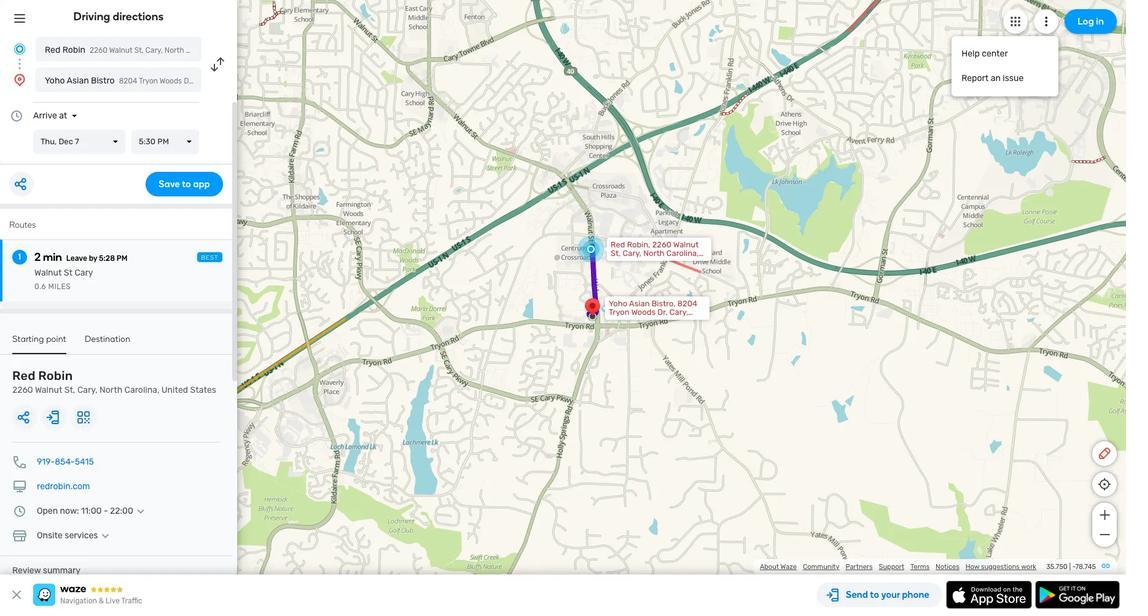 Task type: vqa. For each thing, say whether or not it's contained in the screenshot.
Angeles at the top
no



Task type: locate. For each thing, give the bounding box(es) containing it.
0 vertical spatial st,
[[134, 46, 144, 55]]

min
[[43, 251, 62, 264]]

st
[[64, 268, 73, 278]]

2 horizontal spatial red
[[611, 240, 625, 250]]

notices link
[[936, 564, 960, 572]]

919-854-5415 link
[[37, 457, 94, 468]]

1 horizontal spatial united
[[218, 46, 241, 55]]

pm
[[158, 137, 169, 146], [117, 255, 128, 263]]

red robin 2260 walnut st, cary, north carolina, united states
[[45, 45, 265, 55], [12, 369, 216, 396]]

1 horizontal spatial cary,
[[146, 46, 163, 55]]

red robin 2260 walnut st, cary, north carolina, united states down destination button
[[12, 369, 216, 396]]

states inside red robin, 2260 walnut st, cary, north carolina, united states
[[638, 258, 662, 267]]

-
[[104, 507, 108, 517], [1073, 564, 1076, 572]]

0 horizontal spatial st,
[[64, 385, 75, 396]]

live
[[106, 598, 120, 606]]

0 horizontal spatial pm
[[117, 255, 128, 263]]

best
[[201, 255, 219, 262]]

store image
[[12, 529, 27, 544]]

1 horizontal spatial 2260
[[90, 46, 108, 55]]

directions
[[113, 10, 164, 23]]

yoho asian bistro button
[[36, 68, 202, 92]]

starting point
[[12, 334, 66, 345]]

1 vertical spatial red
[[611, 240, 625, 250]]

2 vertical spatial 2260
[[12, 385, 33, 396]]

2260
[[90, 46, 108, 55], [653, 240, 672, 250], [12, 385, 33, 396]]

carolina,
[[186, 46, 216, 55], [667, 249, 699, 258], [125, 385, 159, 396]]

routes
[[9, 220, 36, 231]]

2 min leave by 5:28 pm
[[34, 251, 128, 264]]

link image
[[1102, 562, 1111, 572]]

|
[[1070, 564, 1072, 572]]

2 vertical spatial red
[[12, 369, 35, 384]]

2 horizontal spatial cary,
[[623, 249, 642, 258]]

0 vertical spatial carolina,
[[186, 46, 216, 55]]

1 vertical spatial st,
[[611, 249, 621, 258]]

partners
[[846, 564, 873, 572]]

red up yoho
[[45, 45, 60, 55]]

2
[[34, 251, 41, 264]]

78.745
[[1076, 564, 1097, 572]]

1 vertical spatial united
[[611, 258, 636, 267]]

1 horizontal spatial states
[[242, 46, 265, 55]]

redrobin.com
[[37, 482, 90, 492]]

walnut inside red robin, 2260 walnut st, cary, north carolina, united states
[[674, 240, 699, 250]]

clock image
[[9, 109, 24, 124]]

terms
[[911, 564, 930, 572]]

2 horizontal spatial carolina,
[[667, 249, 699, 258]]

red left robin,
[[611, 240, 625, 250]]

0 vertical spatial north
[[165, 46, 184, 55]]

1 vertical spatial red robin 2260 walnut st, cary, north carolina, united states
[[12, 369, 216, 396]]

5415
[[75, 457, 94, 468]]

1 horizontal spatial pm
[[158, 137, 169, 146]]

1 vertical spatial carolina,
[[667, 249, 699, 258]]

destination button
[[85, 334, 130, 353]]

work
[[1022, 564, 1037, 572]]

united inside red robin, 2260 walnut st, cary, north carolina, united states
[[611, 258, 636, 267]]

driving directions
[[73, 10, 164, 23]]

pm right 5:28
[[117, 255, 128, 263]]

starting
[[12, 334, 44, 345]]

red robin 2260 walnut st, cary, north carolina, united states down directions
[[45, 45, 265, 55]]

navigation & live traffic
[[60, 598, 142, 606]]

support
[[879, 564, 905, 572]]

zoom in image
[[1098, 508, 1113, 523]]

red
[[45, 45, 60, 55], [611, 240, 625, 250], [12, 369, 35, 384]]

0 horizontal spatial red
[[12, 369, 35, 384]]

st, down directions
[[134, 46, 144, 55]]

2 horizontal spatial 2260
[[653, 240, 672, 250]]

2 vertical spatial cary,
[[77, 385, 98, 396]]

5:28
[[99, 255, 115, 263]]

point
[[46, 334, 66, 345]]

0 vertical spatial states
[[242, 46, 265, 55]]

0.6
[[34, 283, 46, 291]]

about waze link
[[760, 564, 797, 572]]

2 horizontal spatial north
[[644, 249, 665, 258]]

854-
[[55, 457, 75, 468]]

states
[[242, 46, 265, 55], [638, 258, 662, 267], [190, 385, 216, 396]]

1 vertical spatial pm
[[117, 255, 128, 263]]

walnut up 0.6 at the top left
[[34, 268, 62, 278]]

open now: 11:00 - 22:00 button
[[37, 507, 148, 517]]

services
[[65, 531, 98, 542]]

by
[[89, 255, 97, 263]]

pm right 5:30
[[158, 137, 169, 146]]

2260 right robin,
[[653, 240, 672, 250]]

x image
[[9, 588, 24, 603]]

919-854-5415
[[37, 457, 94, 468]]

2 vertical spatial states
[[190, 385, 216, 396]]

1 horizontal spatial carolina,
[[186, 46, 216, 55]]

1 vertical spatial -
[[1073, 564, 1076, 572]]

2260 down starting point button
[[12, 385, 33, 396]]

north inside red robin, 2260 walnut st, cary, north carolina, united states
[[644, 249, 665, 258]]

1 vertical spatial cary,
[[623, 249, 642, 258]]

thu,
[[41, 137, 57, 146]]

location image
[[12, 73, 27, 87]]

0 vertical spatial red robin 2260 walnut st, cary, north carolina, united states
[[45, 45, 265, 55]]

partners link
[[846, 564, 873, 572]]

robin
[[63, 45, 85, 55], [38, 369, 73, 384]]

1 vertical spatial states
[[638, 258, 662, 267]]

2 horizontal spatial united
[[611, 258, 636, 267]]

0 horizontal spatial -
[[104, 507, 108, 517]]

red down starting point button
[[12, 369, 35, 384]]

how suggestions work link
[[966, 564, 1037, 572]]

robin down starting point button
[[38, 369, 73, 384]]

pm inside 2 min leave by 5:28 pm
[[117, 255, 128, 263]]

navigation
[[60, 598, 97, 606]]

united
[[218, 46, 241, 55], [611, 258, 636, 267], [162, 385, 188, 396]]

about
[[760, 564, 780, 572]]

0 horizontal spatial united
[[162, 385, 188, 396]]

0 horizontal spatial north
[[100, 385, 122, 396]]

1 vertical spatial 2260
[[653, 240, 672, 250]]

35.750
[[1047, 564, 1068, 572]]

0 vertical spatial red
[[45, 45, 60, 55]]

2 horizontal spatial states
[[638, 258, 662, 267]]

cary,
[[146, 46, 163, 55], [623, 249, 642, 258], [77, 385, 98, 396]]

onsite services button
[[37, 531, 113, 542]]

miles
[[48, 283, 71, 291]]

2 vertical spatial carolina,
[[125, 385, 159, 396]]

arrive at
[[33, 111, 67, 121]]

1 vertical spatial north
[[644, 249, 665, 258]]

1
[[18, 252, 21, 262]]

pm inside list box
[[158, 137, 169, 146]]

st, left robin,
[[611, 249, 621, 258]]

st, down point
[[64, 385, 75, 396]]

2 vertical spatial st,
[[64, 385, 75, 396]]

0 vertical spatial -
[[104, 507, 108, 517]]

0 vertical spatial pm
[[158, 137, 169, 146]]

summary
[[43, 566, 81, 577]]

robin up asian
[[63, 45, 85, 55]]

now:
[[60, 507, 79, 517]]

leave
[[66, 255, 87, 263]]

- right 11:00 in the left of the page
[[104, 507, 108, 517]]

2260 up bistro
[[90, 46, 108, 55]]

community
[[803, 564, 840, 572]]

1 horizontal spatial -
[[1073, 564, 1076, 572]]

yoho asian bistro
[[45, 76, 115, 86]]

st,
[[134, 46, 144, 55], [611, 249, 621, 258], [64, 385, 75, 396]]

5:30
[[139, 137, 156, 146]]

walnut
[[109, 46, 133, 55], [674, 240, 699, 250], [34, 268, 62, 278], [35, 385, 62, 396]]

robin,
[[627, 240, 651, 250]]

2 horizontal spatial st,
[[611, 249, 621, 258]]

north
[[165, 46, 184, 55], [644, 249, 665, 258], [100, 385, 122, 396]]

- right |
[[1073, 564, 1076, 572]]

walnut right robin,
[[674, 240, 699, 250]]



Task type: describe. For each thing, give the bounding box(es) containing it.
0 vertical spatial united
[[218, 46, 241, 55]]

computer image
[[12, 480, 27, 495]]

0 horizontal spatial 2260
[[12, 385, 33, 396]]

7
[[75, 137, 79, 146]]

red robin, 2260 walnut st, cary, north carolina, united states
[[611, 240, 699, 267]]

red inside red robin, 2260 walnut st, cary, north carolina, united states
[[611, 240, 625, 250]]

1 vertical spatial robin
[[38, 369, 73, 384]]

about waze community partners support terms notices how suggestions work
[[760, 564, 1037, 572]]

review summary
[[12, 566, 81, 577]]

2260 inside red robin, 2260 walnut st, cary, north carolina, united states
[[653, 240, 672, 250]]

&
[[99, 598, 104, 606]]

0 horizontal spatial cary,
[[77, 385, 98, 396]]

st, inside red robin, 2260 walnut st, cary, north carolina, united states
[[611, 249, 621, 258]]

1 horizontal spatial st,
[[134, 46, 144, 55]]

carolina, inside red robin, 2260 walnut st, cary, north carolina, united states
[[667, 249, 699, 258]]

driving
[[73, 10, 110, 23]]

open
[[37, 507, 58, 517]]

bistro
[[91, 76, 115, 86]]

redrobin.com link
[[37, 482, 90, 492]]

walnut st cary 0.6 miles
[[34, 268, 93, 291]]

5:30 pm
[[139, 137, 169, 146]]

yoho
[[45, 76, 65, 86]]

current location image
[[12, 42, 27, 57]]

0 vertical spatial 2260
[[90, 46, 108, 55]]

1 horizontal spatial north
[[165, 46, 184, 55]]

0 vertical spatial cary,
[[146, 46, 163, 55]]

onsite services
[[37, 531, 98, 542]]

0 vertical spatial robin
[[63, 45, 85, 55]]

support link
[[879, 564, 905, 572]]

notices
[[936, 564, 960, 572]]

thu, dec 7 list box
[[33, 130, 125, 154]]

chevron down image
[[133, 507, 148, 517]]

how
[[966, 564, 980, 572]]

suggestions
[[982, 564, 1020, 572]]

open now: 11:00 - 22:00
[[37, 507, 133, 517]]

2 vertical spatial united
[[162, 385, 188, 396]]

0 horizontal spatial states
[[190, 385, 216, 396]]

cary
[[75, 268, 93, 278]]

walnut up the yoho asian bistro button
[[109, 46, 133, 55]]

22:00
[[110, 507, 133, 517]]

11:00
[[81, 507, 102, 517]]

1 horizontal spatial red
[[45, 45, 60, 55]]

dec
[[59, 137, 73, 146]]

destination
[[85, 334, 130, 345]]

terms link
[[911, 564, 930, 572]]

919-
[[37, 457, 55, 468]]

asian
[[67, 76, 89, 86]]

chevron down image
[[98, 532, 113, 542]]

0 horizontal spatial carolina,
[[125, 385, 159, 396]]

5:30 pm list box
[[132, 130, 199, 154]]

clock image
[[12, 505, 27, 519]]

walnut inside walnut st cary 0.6 miles
[[34, 268, 62, 278]]

community link
[[803, 564, 840, 572]]

zoom out image
[[1098, 528, 1113, 543]]

traffic
[[121, 598, 142, 606]]

thu, dec 7
[[41, 137, 79, 146]]

pencil image
[[1098, 447, 1113, 462]]

waze
[[781, 564, 797, 572]]

2 vertical spatial north
[[100, 385, 122, 396]]

cary, inside red robin, 2260 walnut st, cary, north carolina, united states
[[623, 249, 642, 258]]

starting point button
[[12, 334, 66, 355]]

35.750 | -78.745
[[1047, 564, 1097, 572]]

call image
[[12, 456, 27, 470]]

review
[[12, 566, 41, 577]]

walnut down starting point button
[[35, 385, 62, 396]]

arrive
[[33, 111, 57, 121]]

onsite
[[37, 531, 63, 542]]

at
[[59, 111, 67, 121]]



